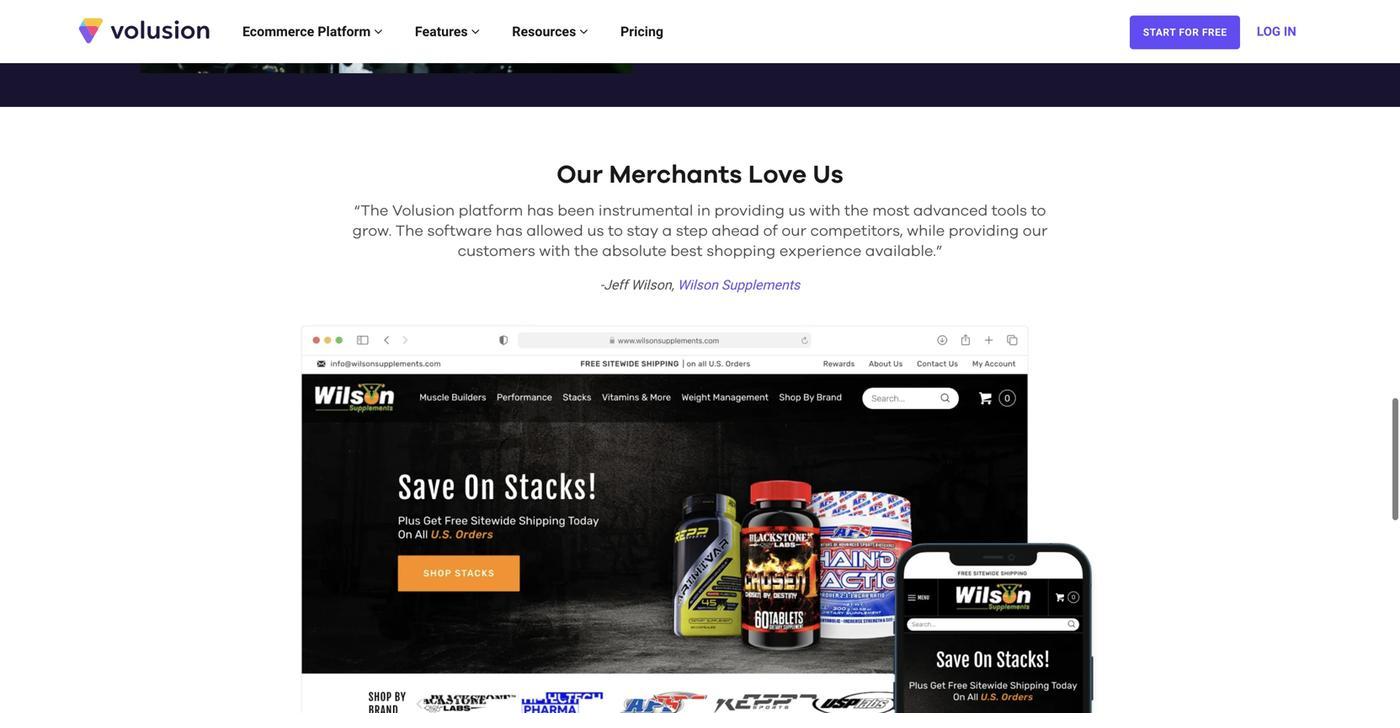 Task type: describe. For each thing, give the bounding box(es) containing it.
ecommerce platform
[[242, 24, 374, 40]]

1 vertical spatial us
[[587, 224, 604, 239]]

1 vertical spatial with
[[539, 244, 570, 259]]

competitors,
[[810, 224, 903, 239]]

start for free
[[1143, 27, 1227, 38]]

1 vertical spatial the
[[574, 244, 599, 259]]

shopping
[[707, 244, 776, 259]]

log in
[[1257, 24, 1297, 39]]

2 our from the left
[[1023, 224, 1048, 239]]

0 horizontal spatial providing
[[715, 204, 785, 219]]

1 our from the left
[[782, 224, 807, 239]]

pricing
[[621, 24, 664, 40]]

allowed
[[527, 224, 583, 239]]

jeff
[[604, 277, 628, 293]]

available.
[[866, 244, 936, 259]]

angle down image for resources
[[580, 25, 588, 38]]

1 vertical spatial to
[[608, 224, 623, 239]]

1 horizontal spatial has
[[527, 204, 554, 219]]

platform
[[459, 204, 523, 219]]

wilson
[[678, 277, 718, 293]]

ecommerce
[[242, 24, 314, 40]]

stay
[[627, 224, 659, 239]]

experience
[[780, 244, 862, 259]]

customers
[[458, 244, 535, 259]]

most
[[873, 204, 910, 219]]

-
[[600, 277, 604, 293]]

in
[[1284, 24, 1297, 39]]

instrumental
[[599, 204, 693, 219]]

1 horizontal spatial providing
[[949, 224, 1019, 239]]

tools
[[992, 204, 1028, 219]]

for
[[1179, 27, 1199, 38]]

our merchants love us
[[557, 162, 844, 188]]

1 horizontal spatial the
[[844, 204, 869, 219]]

wilson supplements link
[[678, 277, 800, 293]]

resources
[[512, 24, 580, 40]]

our
[[557, 162, 603, 188]]

software
[[427, 224, 492, 239]]

pricing link
[[604, 6, 680, 57]]

free
[[1202, 27, 1227, 38]]

best
[[671, 244, 703, 259]]

supplements
[[722, 277, 800, 293]]

-jeff wilson, wilson supplements
[[600, 277, 800, 293]]



Task type: vqa. For each thing, say whether or not it's contained in the screenshot.
'Later'
no



Task type: locate. For each thing, give the bounding box(es) containing it.
our
[[782, 224, 807, 239], [1023, 224, 1048, 239]]

ecommerce platform link
[[226, 6, 399, 57]]

ahead
[[712, 224, 760, 239]]

resources link
[[496, 6, 604, 57]]

0 horizontal spatial the
[[361, 204, 389, 219]]

features link
[[399, 6, 496, 57]]

0 horizontal spatial our
[[782, 224, 807, 239]]

to
[[1031, 204, 1046, 219], [608, 224, 623, 239]]

the
[[844, 204, 869, 219], [574, 244, 599, 259]]

angle down image left the pricing
[[580, 25, 588, 38]]

has
[[527, 204, 554, 219], [496, 224, 523, 239]]

us
[[789, 204, 806, 219], [587, 224, 604, 239]]

1 horizontal spatial with
[[809, 204, 841, 219]]

0 vertical spatial us
[[789, 204, 806, 219]]

a
[[662, 224, 672, 239]]

0 horizontal spatial angle down image
[[374, 25, 383, 38]]

providing down "tools"
[[949, 224, 1019, 239]]

1 vertical spatial the
[[396, 224, 423, 239]]

of
[[763, 224, 778, 239]]

us down love
[[789, 204, 806, 219]]

0 vertical spatial has
[[527, 204, 554, 219]]

1 horizontal spatial us
[[789, 204, 806, 219]]

volusion logo image
[[77, 16, 211, 45]]

merchants
[[609, 162, 742, 188]]

to right "tools"
[[1031, 204, 1046, 219]]

the up competitors,
[[844, 204, 869, 219]]

0 horizontal spatial the
[[574, 244, 599, 259]]

in
[[697, 204, 711, 219]]

0 vertical spatial the
[[844, 204, 869, 219]]

angle down image right platform
[[374, 25, 383, 38]]

while
[[907, 224, 945, 239]]

platform
[[318, 24, 371, 40]]

0 horizontal spatial has
[[496, 224, 523, 239]]

our down "tools"
[[1023, 224, 1048, 239]]

the down volusion
[[396, 224, 423, 239]]

angle down image inside resources link
[[580, 25, 588, 38]]

0 vertical spatial providing
[[715, 204, 785, 219]]

1 horizontal spatial angle down image
[[580, 25, 588, 38]]

1 angle down image from the left
[[374, 25, 383, 38]]

wilson,
[[631, 277, 674, 293]]

absolute
[[602, 244, 667, 259]]

0 horizontal spatial to
[[608, 224, 623, 239]]

log in link
[[1257, 6, 1297, 57]]

grow.
[[353, 224, 392, 239]]

angle down image for ecommerce platform
[[374, 25, 383, 38]]

to left stay
[[608, 224, 623, 239]]

angle down image inside ecommerce platform link
[[374, 25, 383, 38]]

the up grow.
[[361, 204, 389, 219]]

the down allowed
[[574, 244, 599, 259]]

volusion
[[392, 204, 455, 219]]

2 angle down image from the left
[[580, 25, 588, 38]]

business check image
[[140, 0, 633, 73]]

love
[[748, 162, 807, 188]]

0 horizontal spatial us
[[587, 224, 604, 239]]

start for free link
[[1130, 16, 1241, 49]]

with down us
[[809, 204, 841, 219]]

with
[[809, 204, 841, 219], [539, 244, 570, 259]]

us
[[813, 162, 844, 188]]

advanced
[[914, 204, 988, 219]]

providing up ahead
[[715, 204, 785, 219]]

the
[[361, 204, 389, 219], [396, 224, 423, 239]]

1 vertical spatial has
[[496, 224, 523, 239]]

1 horizontal spatial the
[[396, 224, 423, 239]]

1 vertical spatial providing
[[949, 224, 1019, 239]]

1 horizontal spatial to
[[1031, 204, 1046, 219]]

1 horizontal spatial our
[[1023, 224, 1048, 239]]

0 vertical spatial to
[[1031, 204, 1046, 219]]

log
[[1257, 24, 1281, 39]]

angle down image
[[374, 25, 383, 38], [580, 25, 588, 38]]

features
[[415, 24, 471, 40]]

angle down image
[[471, 25, 480, 38]]

wilson supplements image
[[301, 326, 1099, 713]]

been
[[558, 204, 595, 219]]

0 vertical spatial with
[[809, 204, 841, 219]]

has up allowed
[[527, 204, 554, 219]]

with down allowed
[[539, 244, 570, 259]]

step
[[676, 224, 708, 239]]

the volusion platform has been instrumental in providing us with the most advanced tools to grow. the software has allowed us to stay a step ahead of our competitors, while providing our customers with the absolute best shopping experience available.
[[353, 204, 1048, 259]]

0 vertical spatial the
[[361, 204, 389, 219]]

us down been
[[587, 224, 604, 239]]

our right 'of'
[[782, 224, 807, 239]]

has up customers on the left
[[496, 224, 523, 239]]

providing
[[715, 204, 785, 219], [949, 224, 1019, 239]]

start
[[1143, 27, 1176, 38]]

0 horizontal spatial with
[[539, 244, 570, 259]]



